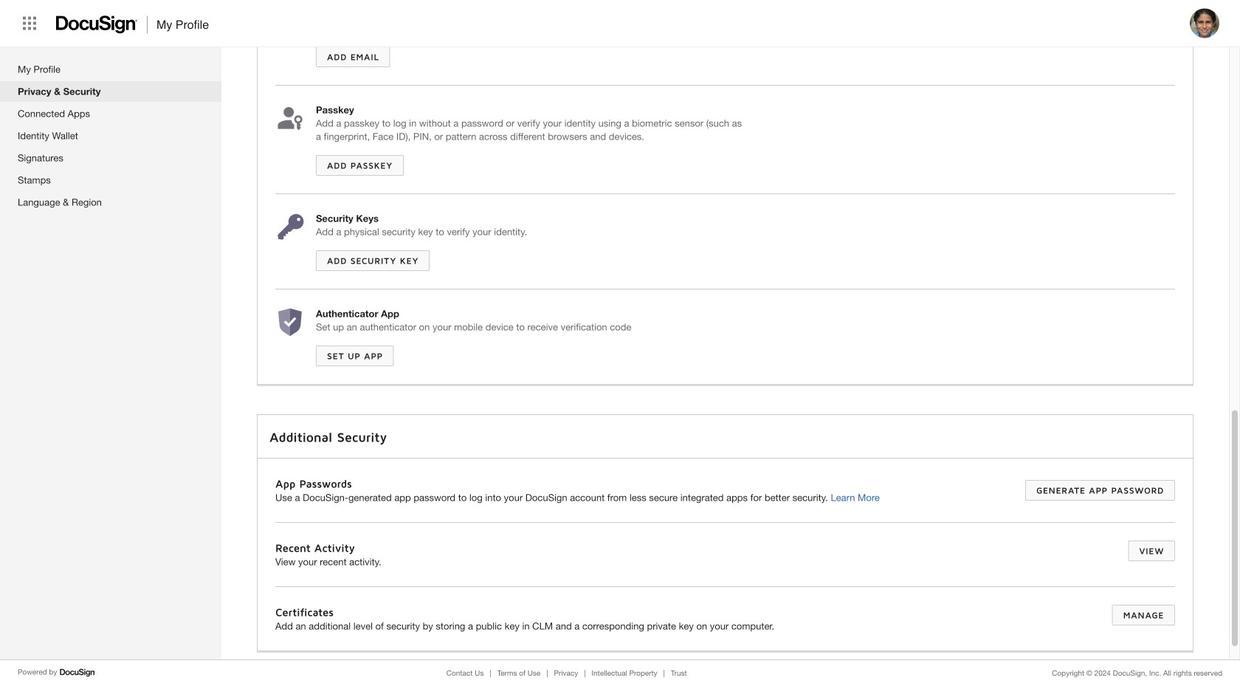 Task type: vqa. For each thing, say whether or not it's contained in the screenshot.
DEFAULT PROFILE IMAGE
no



Task type: describe. For each thing, give the bounding box(es) containing it.
security keys image
[[275, 212, 305, 242]]

1 vertical spatial docusign image
[[59, 667, 96, 679]]

0 vertical spatial docusign image
[[56, 11, 138, 38]]



Task type: locate. For each thing, give the bounding box(es) containing it.
authenticator app image
[[275, 307, 305, 337]]

docusign image
[[56, 11, 138, 38], [59, 667, 96, 679]]



